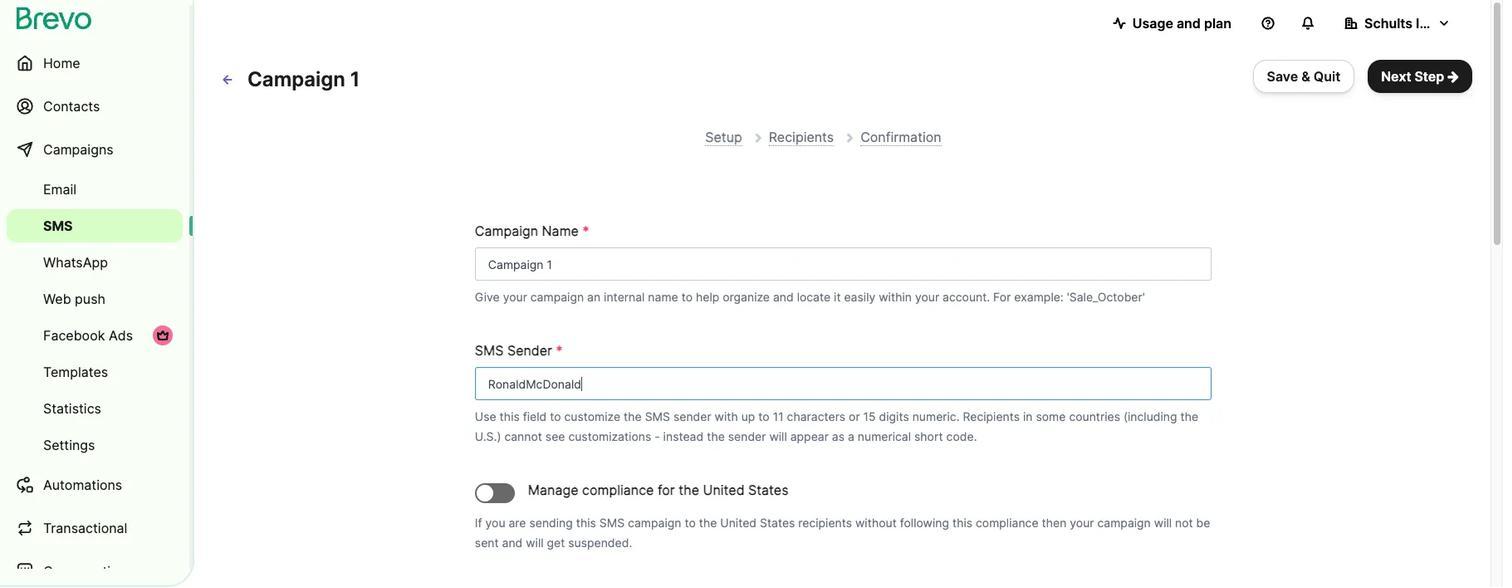 Task type: describe. For each thing, give the bounding box(es) containing it.
save
[[1267, 68, 1298, 85]]

for
[[658, 482, 675, 498]]

to up the see
[[550, 409, 561, 424]]

next
[[1381, 68, 1411, 85]]

this inside 'use this field to customize the sms sender with up to 11 characters or 15 digits numeric. recipients in some countries (including the u.s.) cannot see customizations - instead the sender will appear as a numerical short code.'
[[500, 409, 520, 424]]

the up customizations
[[624, 409, 642, 424]]

home
[[43, 55, 80, 71]]

then
[[1042, 516, 1067, 530]]

sender
[[507, 342, 552, 359]]

contacts link
[[7, 86, 183, 126]]

confirmation link
[[860, 129, 941, 146]]

account.
[[943, 290, 990, 304]]

2 horizontal spatial this
[[952, 516, 972, 530]]

schults inc
[[1364, 15, 1435, 32]]

1 horizontal spatial and
[[773, 290, 794, 304]]

web
[[43, 291, 71, 307]]

sms left sender
[[475, 342, 504, 359]]

arrow right image
[[1448, 70, 1459, 83]]

not
[[1175, 516, 1193, 530]]

customize
[[564, 409, 620, 424]]

suspended.
[[568, 536, 632, 550]]

contacts
[[43, 98, 100, 115]]

an
[[587, 290, 601, 304]]

to left help
[[681, 290, 693, 304]]

use
[[475, 409, 496, 424]]

without
[[855, 516, 897, 530]]

sms inside 'use this field to customize the sms sender with up to 11 characters or 15 digits numeric. recipients in some countries (including the u.s.) cannot see customizations - instead the sender will appear as a numerical short code.'
[[645, 409, 670, 424]]

to left 11
[[758, 409, 770, 424]]

usage
[[1132, 15, 1173, 32]]

field
[[523, 409, 547, 424]]

u.s.)
[[475, 429, 501, 443]]

11
[[773, 409, 784, 424]]

locate
[[797, 290, 831, 304]]

1 horizontal spatial this
[[576, 516, 596, 530]]

short
[[914, 429, 943, 443]]

united inside if you are sending this sms campaign to the united states recipients without following this compliance then your campaign will not be sent and will get suspended.
[[720, 516, 757, 530]]

campaign for campaign name *
[[475, 223, 538, 239]]

code.
[[946, 429, 977, 443]]

within
[[879, 290, 912, 304]]

if you are sending this sms campaign to the united states recipients without following this compliance then your campaign will not be sent and will get suspended.
[[475, 516, 1210, 550]]

0 vertical spatial states
[[748, 482, 789, 498]]

see
[[545, 429, 565, 443]]

numerical
[[858, 429, 911, 443]]

1 horizontal spatial sender
[[728, 429, 766, 443]]

help
[[696, 290, 719, 304]]

1 horizontal spatial your
[[915, 290, 939, 304]]

whatsapp
[[43, 254, 108, 271]]

&
[[1301, 68, 1310, 85]]

campaign name *
[[475, 223, 589, 239]]

manage compliance for the united states
[[528, 482, 789, 498]]

if
[[475, 516, 482, 530]]

inc
[[1416, 15, 1435, 32]]

settings link
[[7, 428, 183, 462]]

ads
[[109, 327, 133, 344]]

step
[[1415, 68, 1444, 85]]

schults
[[1364, 15, 1413, 32]]

confirmation
[[860, 129, 941, 145]]

statistics
[[43, 400, 101, 417]]

transactional link
[[7, 508, 183, 548]]

sent
[[475, 536, 499, 550]]

schults inc button
[[1331, 7, 1464, 40]]

0 horizontal spatial sender
[[673, 409, 711, 424]]

next step
[[1381, 68, 1444, 85]]

the down with in the left of the page
[[707, 429, 725, 443]]

sms inside if you are sending this sms campaign to the united states recipients without following this compliance then your campaign will not be sent and will get suspended.
[[599, 516, 625, 530]]

conversations link
[[7, 551, 183, 587]]

next step button
[[1368, 60, 1472, 93]]

customizations
[[568, 429, 651, 443]]

in
[[1023, 409, 1033, 424]]

following
[[900, 516, 949, 530]]



Task type: locate. For each thing, give the bounding box(es) containing it.
this right following
[[952, 516, 972, 530]]

compliance left for
[[582, 482, 654, 498]]

* right sender
[[556, 342, 563, 359]]

-
[[655, 429, 660, 443]]

it
[[834, 290, 841, 304]]

this right "use"
[[500, 409, 520, 424]]

states inside if you are sending this sms campaign to the united states recipients without following this compliance then your campaign will not be sent and will get suspended.
[[760, 516, 795, 530]]

*
[[582, 223, 589, 239], [556, 342, 563, 359]]

to down 'manage compliance for the united states'
[[685, 516, 696, 530]]

sms up -
[[645, 409, 670, 424]]

0 horizontal spatial your
[[503, 290, 527, 304]]

as
[[832, 429, 845, 443]]

0 horizontal spatial campaign
[[247, 67, 345, 91]]

web push
[[43, 291, 105, 307]]

1 vertical spatial *
[[556, 342, 563, 359]]

states
[[748, 482, 789, 498], [760, 516, 795, 530]]

organize
[[723, 290, 770, 304]]

your
[[503, 290, 527, 304], [915, 290, 939, 304], [1070, 516, 1094, 530]]

* for sms sender *
[[556, 342, 563, 359]]

recipients up code.
[[963, 409, 1020, 424]]

campaign 1
[[247, 67, 360, 91]]

campaign
[[530, 290, 584, 304], [628, 516, 681, 530], [1097, 516, 1151, 530]]

cannot
[[504, 429, 542, 443]]

a
[[848, 429, 854, 443]]

conversations
[[43, 563, 133, 580]]

sms inside 'link'
[[43, 218, 73, 234]]

* right name
[[582, 223, 589, 239]]

example:
[[1014, 290, 1064, 304]]

and inside button
[[1177, 15, 1201, 32]]

save & quit button
[[1253, 60, 1355, 93]]

sms up suspended.
[[599, 516, 625, 530]]

0 horizontal spatial campaign
[[530, 290, 584, 304]]

1 vertical spatial campaign
[[475, 223, 538, 239]]

'sale_october'
[[1067, 290, 1145, 304]]

1 vertical spatial recipients
[[963, 409, 1020, 424]]

None checkbox
[[475, 483, 515, 503]]

recipients
[[769, 129, 834, 145], [963, 409, 1020, 424]]

0 vertical spatial will
[[769, 429, 787, 443]]

0 vertical spatial sender
[[673, 409, 711, 424]]

compliance
[[582, 482, 654, 498], [976, 516, 1038, 530]]

2 vertical spatial and
[[502, 536, 523, 550]]

0 horizontal spatial *
[[556, 342, 563, 359]]

manage
[[528, 482, 578, 498]]

setup
[[705, 129, 742, 145]]

sender up instead
[[673, 409, 711, 424]]

save & quit
[[1267, 68, 1340, 85]]

campaign left an
[[530, 290, 584, 304]]

1 vertical spatial states
[[760, 516, 795, 530]]

email
[[43, 181, 76, 198]]

0 vertical spatial compliance
[[582, 482, 654, 498]]

templates link
[[7, 355, 183, 389]]

home link
[[7, 43, 183, 83]]

None text field
[[475, 247, 1212, 281]]

the inside if you are sending this sms campaign to the united states recipients without following this compliance then your campaign will not be sent and will get suspended.
[[699, 516, 717, 530]]

0 horizontal spatial and
[[502, 536, 523, 550]]

0 vertical spatial campaign
[[247, 67, 345, 91]]

2 horizontal spatial will
[[1154, 516, 1172, 530]]

campaign left name
[[475, 223, 538, 239]]

the down 'manage compliance for the united states'
[[699, 516, 717, 530]]

automations
[[43, 477, 122, 493]]

and left plan
[[1177, 15, 1201, 32]]

0 vertical spatial united
[[703, 482, 745, 498]]

easily
[[844, 290, 875, 304]]

web push link
[[7, 282, 183, 316]]

facebook
[[43, 327, 105, 344]]

0 vertical spatial recipients
[[769, 129, 834, 145]]

1 vertical spatial and
[[773, 290, 794, 304]]

get
[[547, 536, 565, 550]]

quit
[[1314, 68, 1340, 85]]

usage and plan button
[[1099, 7, 1245, 40]]

will down 11
[[769, 429, 787, 443]]

give your campaign an internal name to help organize and locate it easily within your account. for example: 'sale_october'
[[475, 290, 1145, 304]]

0 horizontal spatial compliance
[[582, 482, 654, 498]]

campaign left not
[[1097, 516, 1151, 530]]

up
[[741, 409, 755, 424]]

1 horizontal spatial *
[[582, 223, 589, 239]]

sms link
[[7, 209, 183, 242]]

1 vertical spatial compliance
[[976, 516, 1038, 530]]

states left "recipients"
[[760, 516, 795, 530]]

automations link
[[7, 465, 183, 505]]

0 horizontal spatial this
[[500, 409, 520, 424]]

0 horizontal spatial will
[[526, 536, 544, 550]]

1 vertical spatial will
[[1154, 516, 1172, 530]]

1 horizontal spatial campaign
[[475, 223, 538, 239]]

and left locate
[[773, 290, 794, 304]]

are
[[509, 516, 526, 530]]

recipients
[[798, 516, 852, 530]]

with
[[715, 409, 738, 424]]

will inside 'use this field to customize the sms sender with up to 11 characters or 15 digits numeric. recipients in some countries (including the u.s.) cannot see customizations - instead the sender will appear as a numerical short code.'
[[769, 429, 787, 443]]

whatsapp link
[[7, 246, 183, 279]]

for
[[993, 290, 1011, 304]]

usage and plan
[[1132, 15, 1231, 32]]

None text field
[[475, 367, 1212, 400]]

* for campaign name *
[[582, 223, 589, 239]]

use this field to customize the sms sender with up to 11 characters or 15 digits numeric. recipients in some countries (including the u.s.) cannot see customizations - instead the sender will appear as a numerical short code.
[[475, 409, 1198, 443]]

be
[[1196, 516, 1210, 530]]

campaign left 1
[[247, 67, 345, 91]]

digits
[[879, 409, 909, 424]]

1 horizontal spatial will
[[769, 429, 787, 443]]

sender down up on the bottom of the page
[[728, 429, 766, 443]]

campaign for campaign 1
[[247, 67, 345, 91]]

(including
[[1123, 409, 1177, 424]]

this up suspended.
[[576, 516, 596, 530]]

facebook ads
[[43, 327, 133, 344]]

1 horizontal spatial campaign
[[628, 516, 681, 530]]

countries
[[1069, 409, 1120, 424]]

1 vertical spatial united
[[720, 516, 757, 530]]

transactional
[[43, 520, 127, 536]]

your right within
[[915, 290, 939, 304]]

sms down email
[[43, 218, 73, 234]]

and inside if you are sending this sms campaign to the united states recipients without following this compliance then your campaign will not be sent and will get suspended.
[[502, 536, 523, 550]]

2 horizontal spatial campaign
[[1097, 516, 1151, 530]]

your inside if you are sending this sms campaign to the united states recipients without following this compliance then your campaign will not be sent and will get suspended.
[[1070, 516, 1094, 530]]

0 vertical spatial and
[[1177, 15, 1201, 32]]

this
[[500, 409, 520, 424], [576, 516, 596, 530], [952, 516, 972, 530]]

1
[[350, 67, 360, 91]]

campaigns link
[[7, 130, 183, 169]]

1 horizontal spatial recipients
[[963, 409, 1020, 424]]

campaign
[[247, 67, 345, 91], [475, 223, 538, 239]]

some
[[1036, 409, 1066, 424]]

recipients link
[[769, 129, 834, 146]]

statistics link
[[7, 392, 183, 425]]

name
[[542, 223, 579, 239]]

to inside if you are sending this sms campaign to the united states recipients without following this compliance then your campaign will not be sent and will get suspended.
[[685, 516, 696, 530]]

will left not
[[1154, 516, 1172, 530]]

recipients right setup
[[769, 129, 834, 145]]

settings
[[43, 437, 95, 453]]

appear
[[790, 429, 829, 443]]

internal
[[604, 290, 645, 304]]

name
[[648, 290, 678, 304]]

1 horizontal spatial compliance
[[976, 516, 1038, 530]]

states down 11
[[748, 482, 789, 498]]

recipients inside 'use this field to customize the sms sender with up to 11 characters or 15 digits numeric. recipients in some countries (including the u.s.) cannot see customizations - instead the sender will appear as a numerical short code.'
[[963, 409, 1020, 424]]

0 vertical spatial *
[[582, 223, 589, 239]]

left___rvooi image
[[156, 329, 169, 342]]

push
[[75, 291, 105, 307]]

will left get
[[526, 536, 544, 550]]

instead
[[663, 429, 704, 443]]

campaign down 'manage compliance for the united states'
[[628, 516, 681, 530]]

the right for
[[679, 482, 699, 498]]

and down are
[[502, 536, 523, 550]]

email link
[[7, 173, 183, 206]]

give
[[475, 290, 500, 304]]

compliance left then
[[976, 516, 1038, 530]]

2 horizontal spatial and
[[1177, 15, 1201, 32]]

templates
[[43, 364, 108, 380]]

15
[[863, 409, 876, 424]]

compliance inside if you are sending this sms campaign to the united states recipients without following this compliance then your campaign will not be sent and will get suspended.
[[976, 516, 1038, 530]]

setup link
[[705, 129, 742, 146]]

2 horizontal spatial your
[[1070, 516, 1094, 530]]

characters
[[787, 409, 846, 424]]

0 horizontal spatial recipients
[[769, 129, 834, 145]]

the right (including
[[1180, 409, 1198, 424]]

2 vertical spatial will
[[526, 536, 544, 550]]

your right then
[[1070, 516, 1094, 530]]

facebook ads link
[[7, 319, 183, 352]]

1 vertical spatial sender
[[728, 429, 766, 443]]

your right give
[[503, 290, 527, 304]]

numeric.
[[912, 409, 960, 424]]



Task type: vqa. For each thing, say whether or not it's contained in the screenshot.
TOTAL SOFT + HARD BOUNCES
no



